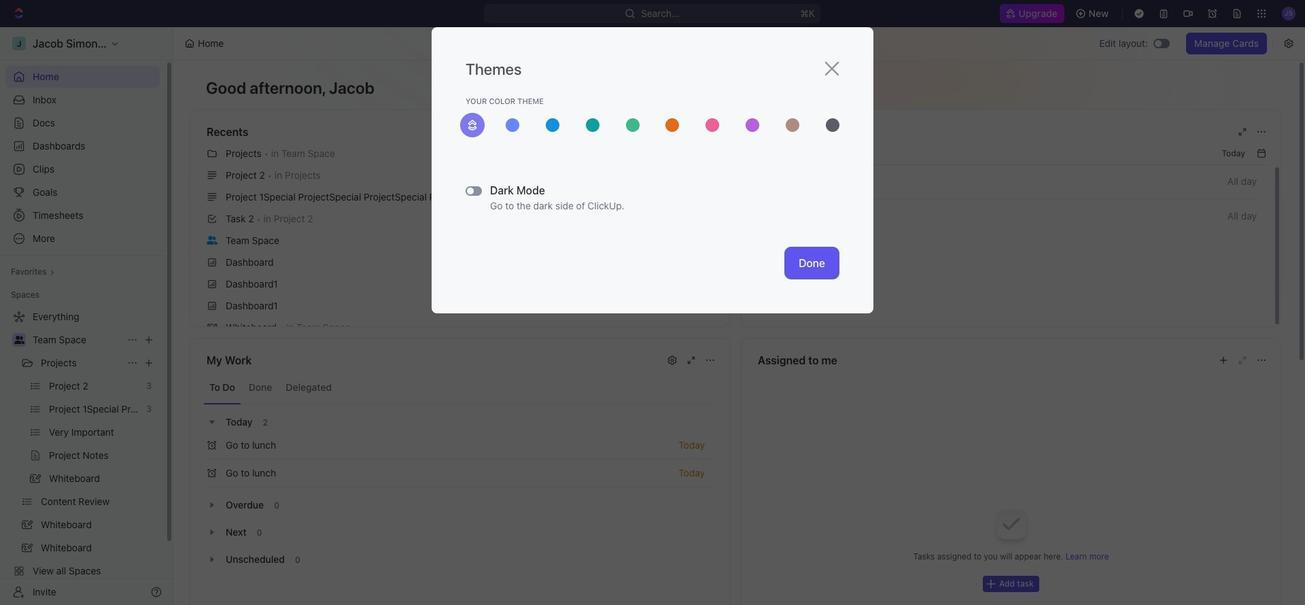 Task type: describe. For each thing, give the bounding box(es) containing it.
tree inside sidebar navigation
[[5, 306, 160, 605]]

user group image
[[14, 336, 24, 344]]

sidebar navigation
[[0, 27, 173, 605]]



Task type: locate. For each thing, give the bounding box(es) containing it.
user group image
[[207, 236, 218, 244]]

dialog
[[432, 27, 874, 313]]

tab list
[[204, 371, 716, 404]]

tree
[[5, 306, 160, 605]]



Task type: vqa. For each thing, say whether or not it's contained in the screenshot.
grid containing ‎Task 1
no



